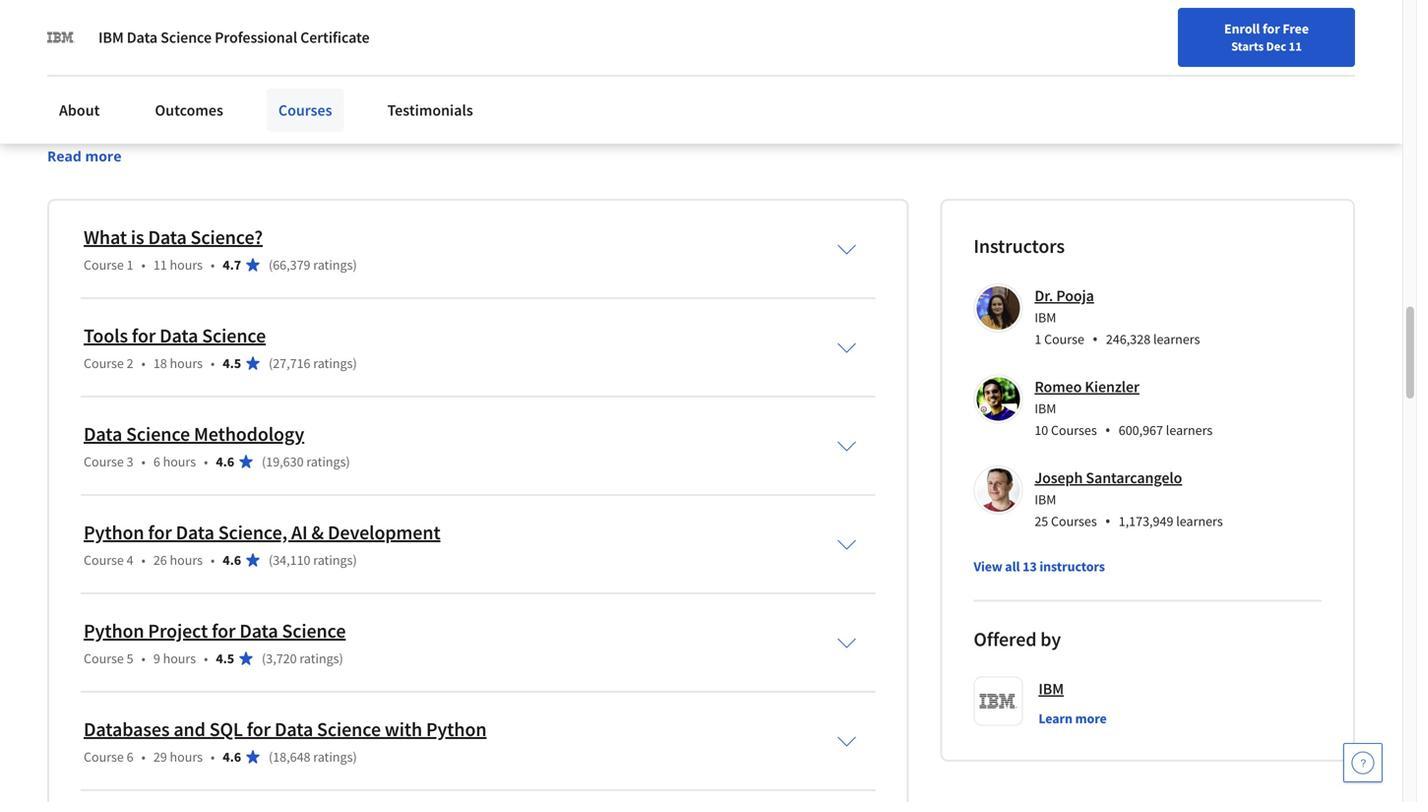 Task type: vqa. For each thing, say whether or not it's contained in the screenshot.
: inside the NETWORKING FUNDAMENTALS : AKAMAI TECHNOLOGIES, INC.
no



Task type: describe. For each thing, give the bounding box(es) containing it.
• right 26
[[211, 551, 215, 569]]

) right 19,630
[[346, 453, 350, 470]]

dr.
[[1035, 286, 1053, 306]]

ai
[[291, 520, 308, 545]]

courses for romeo
[[1051, 421, 1097, 439]]

0 horizontal spatial the
[[195, 71, 217, 91]]

joseph santarcangelo image
[[977, 469, 1020, 512]]

romeo kienzler ibm 10 courses • 600,967 learners
[[1035, 377, 1213, 440]]

0 horizontal spatial 5
[[127, 650, 133, 667]]

course 4 • 26 hours •
[[84, 551, 215, 569]]

required.
[[452, 118, 513, 138]]

• down "sql"
[[211, 748, 215, 766]]

career
[[135, 71, 176, 91]]

science up ( 3,720 ratings )
[[282, 619, 346, 643]]

read more button
[[47, 146, 122, 166]]

data up course 4 • 26 hours •
[[176, 520, 214, 545]]

series
[[457, 10, 525, 45]]

27,716
[[273, 354, 311, 372]]

find your new career link
[[904, 59, 1047, 84]]

) for data
[[339, 650, 343, 667]]

for right project
[[212, 619, 236, 643]]

course for data science methodology
[[84, 453, 124, 470]]

11 inside enroll for free starts dec 11
[[1289, 38, 1302, 54]]

sql
[[209, 717, 243, 742]]

1,173,949
[[1119, 512, 1174, 530]]

600,967
[[1119, 421, 1163, 439]]

ibm data science professional certificate
[[98, 28, 370, 47]]

for for tools
[[132, 323, 156, 348]]

0 horizontal spatial and
[[174, 717, 206, 742]]

joseph santarcangelo link
[[1035, 468, 1182, 488]]

2 horizontal spatial the
[[656, 71, 678, 91]]

competitive
[[170, 94, 249, 114]]

outcomes
[[155, 100, 223, 120]]

python project for data science
[[84, 619, 346, 643]]

learn more button
[[1039, 709, 1107, 728]]

offered
[[974, 627, 1037, 652]]

computer
[[139, 118, 203, 138]]

course 3 • 6 hours •
[[84, 453, 208, 470]]

english
[[1083, 62, 1131, 81]]

hours for science?
[[170, 256, 203, 274]]

4.5 for data
[[216, 650, 234, 667]]

course for python project for data science
[[84, 650, 124, 667]]

view
[[974, 558, 1003, 575]]

ratings for science,
[[313, 551, 353, 569]]

ibm up coursera image
[[98, 28, 124, 47]]

for right "sql"
[[247, 717, 271, 742]]

( 27,716 ratings )
[[269, 354, 357, 372]]

python for python for data science, ai & development
[[84, 520, 144, 545]]

data up 18,648
[[275, 717, 313, 742]]

joseph
[[1035, 468, 1083, 488]]

data up 3,720 on the bottom left of page
[[240, 619, 278, 643]]

professional certificate - 10 course series
[[47, 10, 525, 45]]

) for science,
[[353, 551, 357, 569]]

13
[[1023, 558, 1037, 575]]

( for for
[[269, 748, 273, 766]]

4.6 for data
[[223, 551, 241, 569]]

outcomes link
[[143, 89, 235, 132]]

-
[[326, 10, 334, 45]]

prepare for a career in the high-growth field of data science
[[47, 71, 446, 91]]

by
[[1041, 627, 1061, 652]]

prepare
[[47, 71, 99, 91]]

0 horizontal spatial a
[[124, 71, 132, 91]]

3 as from the left
[[671, 94, 685, 114]]

english button
[[1047, 39, 1166, 103]]

( 19,630 ratings )
[[262, 453, 350, 470]]

5 inside . in this program, you'll develop the skills, tools, and portfolio to have a competitive edge in the job market as an entry-level data scientist in as little as 5 months. no prior knowledge of computer science or programming languages is required.
[[688, 94, 696, 114]]

• left '4.7'
[[211, 256, 215, 274]]

ratings for for
[[313, 748, 353, 766]]

starts
[[1232, 38, 1264, 54]]

10 for courses
[[1035, 421, 1049, 439]]

• right '2'
[[141, 354, 146, 372]]

a inside . in this program, you'll develop the skills, tools, and portfolio to have a competitive edge in the job market as an entry-level data scientist in as little as 5 months. no prior knowledge of computer science or programming languages is required.
[[159, 94, 167, 114]]

kienzler
[[1085, 377, 1140, 397]]

data up 18
[[160, 323, 198, 348]]

dr. pooja link
[[1035, 286, 1094, 306]]

hours down data science methodology
[[163, 453, 196, 470]]

learners for pooja
[[1154, 330, 1200, 348]]

ibm for dr. pooja
[[1035, 309, 1057, 326]]

4.7
[[223, 256, 241, 274]]

read
[[47, 147, 82, 165]]

data inside . in this program, you'll develop the skills, tools, and portfolio to have a competitive edge in the job market as an entry-level data scientist in as little as 5 months. no prior knowledge of computer science or programming languages is required.
[[514, 94, 543, 114]]

certificate up prepare for a career in the high-growth field of data science
[[198, 10, 320, 45]]

1 horizontal spatial in
[[287, 94, 300, 114]]

2 horizontal spatial in
[[604, 94, 617, 114]]

what
[[84, 225, 127, 249]]

data up career on the top left of the page
[[127, 28, 158, 47]]

learners for santarcangelo
[[1176, 512, 1223, 530]]

0 vertical spatial courses
[[278, 100, 332, 120]]

level
[[479, 94, 510, 114]]

) for for
[[353, 748, 357, 766]]

hours for science
[[170, 354, 203, 372]]

course for python for data science, ai & development
[[84, 551, 124, 569]]

field
[[309, 71, 341, 91]]

science?
[[191, 225, 263, 249]]

more for learn more
[[1076, 710, 1107, 727]]

enroll for free starts dec 11
[[1225, 20, 1309, 54]]

1 vertical spatial 6
[[127, 748, 133, 766]]

• left the 29
[[141, 748, 146, 766]]

( down methodology
[[262, 453, 266, 470]]

instructors
[[974, 234, 1065, 258]]

course for what is data science?
[[84, 256, 124, 274]]

project
[[148, 619, 208, 643]]

offered by
[[974, 627, 1061, 652]]

certificate up the field
[[300, 28, 370, 47]]

read more
[[47, 147, 122, 165]]

• down tools for data science
[[211, 354, 215, 372]]

tools for data science link
[[84, 323, 266, 348]]

what is data science? link
[[84, 225, 263, 249]]

santarcangelo
[[1086, 468, 1182, 488]]

1 horizontal spatial professional
[[215, 28, 297, 47]]

career
[[1000, 62, 1038, 80]]

29
[[153, 748, 167, 766]]

science,
[[218, 520, 287, 545]]

courses for joseph
[[1051, 512, 1097, 530]]

&
[[311, 520, 324, 545]]

edge
[[252, 94, 284, 114]]

little
[[637, 94, 667, 114]]

testimonials link
[[376, 89, 485, 132]]

new
[[971, 62, 997, 80]]

• left 9
[[141, 650, 146, 667]]

3
[[127, 453, 133, 470]]

prior
[[779, 94, 811, 114]]

0 horizontal spatial in
[[179, 71, 192, 91]]

) for science?
[[353, 256, 357, 274]]

( for science,
[[269, 551, 273, 569]]

science down '4.7'
[[202, 323, 266, 348]]

1 inside dr. pooja ibm 1 course • 246,328 learners
[[1035, 330, 1042, 348]]

2 as from the left
[[620, 94, 634, 114]]

ratings for science?
[[313, 256, 353, 274]]

all
[[1005, 558, 1020, 575]]

19,630
[[266, 453, 304, 470]]

ibm for joseph santarcangelo
[[1035, 491, 1057, 508]]

science up ( 18,648 ratings )
[[317, 717, 381, 742]]

no
[[757, 94, 776, 114]]

26
[[153, 551, 167, 569]]

show notifications image
[[1195, 64, 1218, 88]]

data up course 1 • 11 hours •
[[148, 225, 187, 249]]

high-
[[220, 71, 256, 91]]

( for science
[[269, 354, 273, 372]]

dec
[[1266, 38, 1287, 54]]

you'll
[[560, 71, 597, 91]]

in
[[453, 71, 466, 91]]

data up course 3 • 6 hours •
[[84, 422, 122, 446]]

help center image
[[1351, 751, 1375, 775]]

( 3,720 ratings )
[[262, 650, 343, 667]]

course
[[373, 10, 451, 45]]

this
[[469, 71, 493, 91]]

ibm for romeo kienzler
[[1035, 400, 1057, 417]]

learners for kienzler
[[1166, 421, 1213, 439]]



Task type: locate. For each thing, give the bounding box(es) containing it.
is up course 1 • 11 hours •
[[131, 225, 144, 249]]

ibm up learn
[[1039, 679, 1064, 699]]

course left 9
[[84, 650, 124, 667]]

science
[[161, 28, 212, 47], [202, 323, 266, 348], [126, 422, 190, 446], [282, 619, 346, 643], [317, 717, 381, 742]]

( 66,379 ratings )
[[269, 256, 357, 274]]

course 1 • 11 hours •
[[84, 256, 215, 274]]

0 vertical spatial 4.5
[[223, 354, 241, 372]]

1 vertical spatial 11
[[153, 256, 167, 274]]

10 down "romeo"
[[1035, 421, 1049, 439]]

4.6 for methodology
[[216, 453, 234, 470]]

python project for data science link
[[84, 619, 346, 643]]

1 vertical spatial is
[[131, 225, 144, 249]]

0 horizontal spatial of
[[123, 118, 136, 138]]

2 vertical spatial python
[[426, 717, 487, 742]]

• right 4 at the left
[[141, 551, 146, 569]]

2
[[127, 354, 133, 372]]

instructors
[[1040, 558, 1105, 575]]

for up 'course 2 • 18 hours •'
[[132, 323, 156, 348]]

( 18,648 ratings )
[[269, 748, 357, 766]]

more down the "knowledge"
[[85, 147, 122, 165]]

0 vertical spatial 6
[[153, 453, 160, 470]]

) for science
[[353, 354, 357, 372]]

4
[[127, 551, 133, 569]]

learn
[[1039, 710, 1073, 727]]

learners right 1,173,949
[[1176, 512, 1223, 530]]

ibm up 25
[[1035, 491, 1057, 508]]

professional up coursera image
[[47, 10, 193, 45]]

in right edge
[[287, 94, 300, 114]]

0 horizontal spatial 10
[[340, 10, 368, 45]]

1 horizontal spatial science
[[395, 71, 446, 91]]

. in this program, you'll develop the skills, tools, and portfolio to have a competitive edge in the job market as an entry-level data scientist in as little as 5 months. no prior knowledge of computer science or programming languages is required.
[[47, 71, 814, 138]]

with
[[385, 717, 422, 742]]

1 vertical spatial more
[[1076, 710, 1107, 727]]

more inside read more button
[[85, 147, 122, 165]]

courses inside romeo kienzler ibm 10 courses • 600,967 learners
[[1051, 421, 1097, 439]]

the
[[195, 71, 217, 91], [656, 71, 678, 91], [303, 94, 325, 114]]

course for databases and sql for data science with python
[[84, 748, 124, 766]]

0 horizontal spatial science
[[206, 118, 255, 138]]

hours for for
[[170, 748, 203, 766]]

1 down dr.
[[1035, 330, 1042, 348]]

• left 1,173,949
[[1105, 510, 1111, 532]]

find
[[914, 62, 940, 80]]

for for python
[[148, 520, 172, 545]]

ibm image
[[47, 24, 75, 51]]

as right "little"
[[671, 94, 685, 114]]

1 horizontal spatial 11
[[1289, 38, 1302, 54]]

course down "dr. pooja" link
[[1044, 330, 1085, 348]]

tools,
[[721, 71, 757, 91]]

1 horizontal spatial 5
[[688, 94, 696, 114]]

0 vertical spatial python
[[84, 520, 144, 545]]

about link
[[47, 89, 112, 132]]

dr. pooja image
[[977, 286, 1020, 330]]

0 vertical spatial 10
[[340, 10, 368, 45]]

ratings right 27,716
[[313, 354, 353, 372]]

hours for data
[[163, 650, 196, 667]]

1 vertical spatial courses
[[1051, 421, 1097, 439]]

10
[[340, 10, 368, 45], [1035, 421, 1049, 439]]

ratings
[[313, 256, 353, 274], [313, 354, 353, 372], [306, 453, 346, 470], [313, 551, 353, 569], [300, 650, 339, 667], [313, 748, 353, 766]]

learners right 246,328
[[1154, 330, 1200, 348]]

11
[[1289, 38, 1302, 54], [153, 256, 167, 274]]

for up dec on the top
[[1263, 20, 1280, 37]]

1 vertical spatial 1
[[1035, 330, 1042, 348]]

) right 3,720 on the bottom left of page
[[339, 650, 343, 667]]

• left 246,328
[[1093, 328, 1098, 349]]

1 as from the left
[[402, 94, 417, 114]]

5 left 9
[[127, 650, 133, 667]]

romeo
[[1035, 377, 1082, 397]]

• left 600,967
[[1105, 419, 1111, 440]]

) right 18,648
[[353, 748, 357, 766]]

4.6 for sql
[[223, 748, 241, 766]]

course down databases
[[84, 748, 124, 766]]

2 vertical spatial courses
[[1051, 512, 1097, 530]]

learners inside romeo kienzler ibm 10 courses • 600,967 learners
[[1166, 421, 1213, 439]]

•
[[141, 256, 146, 274], [211, 256, 215, 274], [1093, 328, 1098, 349], [141, 354, 146, 372], [211, 354, 215, 372], [1105, 419, 1111, 440], [141, 453, 146, 470], [204, 453, 208, 470], [1105, 510, 1111, 532], [141, 551, 146, 569], [211, 551, 215, 569], [141, 650, 146, 667], [204, 650, 208, 667], [141, 748, 146, 766], [211, 748, 215, 766]]

and
[[761, 71, 786, 91], [174, 717, 206, 742]]

python up course 5 • 9 hours • on the left
[[84, 619, 144, 643]]

ibm inside joseph santarcangelo ibm 25 courses • 1,173,949 learners
[[1035, 491, 1057, 508]]

0 vertical spatial 5
[[688, 94, 696, 114]]

0 vertical spatial 4.6
[[216, 453, 234, 470]]

course inside dr. pooja ibm 1 course • 246,328 learners
[[1044, 330, 1085, 348]]

1 horizontal spatial a
[[159, 94, 167, 114]]

more for read more
[[85, 147, 122, 165]]

0 vertical spatial science
[[395, 71, 446, 91]]

( up methodology
[[269, 354, 273, 372]]

for up 26
[[148, 520, 172, 545]]

the up programming
[[303, 94, 325, 114]]

romeo kienzler link
[[1035, 377, 1140, 397]]

1 vertical spatial python
[[84, 619, 144, 643]]

coursera image
[[24, 55, 149, 87]]

learners right 600,967
[[1166, 421, 1213, 439]]

1 horizontal spatial is
[[439, 118, 449, 138]]

is inside . in this program, you'll develop the skills, tools, and portfolio to have a competitive edge in the job market as an entry-level data scientist in as little as 5 months. no prior knowledge of computer science or programming languages is required.
[[439, 118, 449, 138]]

1 horizontal spatial of
[[344, 71, 358, 91]]

• inside dr. pooja ibm 1 course • 246,328 learners
[[1093, 328, 1098, 349]]

of inside . in this program, you'll develop the skills, tools, and portfolio to have a competitive edge in the job market as an entry-level data scientist in as little as 5 months. no prior knowledge of computer science or programming languages is required.
[[123, 118, 136, 138]]

hours for science,
[[170, 551, 203, 569]]

18
[[153, 354, 167, 372]]

1 horizontal spatial as
[[620, 94, 634, 114]]

of right the field
[[344, 71, 358, 91]]

• inside joseph santarcangelo ibm 25 courses • 1,173,949 learners
[[1105, 510, 1111, 532]]

learners
[[1154, 330, 1200, 348], [1166, 421, 1213, 439], [1176, 512, 1223, 530]]

1 vertical spatial 4.6
[[223, 551, 241, 569]]

1 vertical spatial 5
[[127, 650, 133, 667]]

0 vertical spatial a
[[124, 71, 132, 91]]

1 horizontal spatial the
[[303, 94, 325, 114]]

more inside learn more button
[[1076, 710, 1107, 727]]

program,
[[497, 71, 557, 91]]

knowledge
[[47, 118, 120, 138]]

more right learn
[[1076, 710, 1107, 727]]

ibm inside romeo kienzler ibm 10 courses • 600,967 learners
[[1035, 400, 1057, 417]]

testimonials
[[387, 100, 473, 120]]

10 inside romeo kienzler ibm 10 courses • 600,967 learners
[[1035, 421, 1049, 439]]

2 vertical spatial learners
[[1176, 512, 1223, 530]]

ratings right 18,648
[[313, 748, 353, 766]]

of
[[344, 71, 358, 91], [123, 118, 136, 138]]

ibm down dr.
[[1035, 309, 1057, 326]]

python right with
[[426, 717, 487, 742]]

ibm link
[[1039, 677, 1064, 701]]

• inside romeo kienzler ibm 10 courses • 600,967 learners
[[1105, 419, 1111, 440]]

0 vertical spatial more
[[85, 147, 122, 165]]

0 vertical spatial and
[[761, 71, 786, 91]]

have
[[125, 94, 156, 114]]

hours right 18
[[170, 354, 203, 372]]

None search field
[[281, 52, 605, 91]]

11 down free
[[1289, 38, 1302, 54]]

romeo kienzler image
[[977, 377, 1020, 421]]

courses down "romeo kienzler" link
[[1051, 421, 1097, 439]]

professional up prepare for a career in the high-growth field of data science
[[215, 28, 297, 47]]

• down what is data science?
[[141, 256, 146, 274]]

certificate
[[198, 10, 320, 45], [300, 28, 370, 47]]

data down program,
[[514, 94, 543, 114]]

enroll
[[1225, 20, 1260, 37]]

course 2 • 18 hours •
[[84, 354, 215, 372]]

ibm down "romeo"
[[1035, 400, 1057, 417]]

courses inside joseph santarcangelo ibm 25 courses • 1,173,949 learners
[[1051, 512, 1097, 530]]

10 right -
[[340, 10, 368, 45]]

dr. pooja ibm 1 course • 246,328 learners
[[1035, 286, 1200, 349]]

2 horizontal spatial as
[[671, 94, 685, 114]]

1 horizontal spatial 1
[[1035, 330, 1042, 348]]

course left 4 at the left
[[84, 551, 124, 569]]

1 vertical spatial of
[[123, 118, 136, 138]]

0 vertical spatial 1
[[127, 256, 133, 274]]

) right 66,379
[[353, 256, 357, 274]]

science down competitive
[[206, 118, 255, 138]]

4.5 down python project for data science
[[216, 650, 234, 667]]

in up outcomes
[[179, 71, 192, 91]]

portfolio
[[47, 94, 105, 114]]

and left "sql"
[[174, 717, 206, 742]]

1 horizontal spatial and
[[761, 71, 786, 91]]

data science methodology link
[[84, 422, 304, 446]]

learners inside dr. pooja ibm 1 course • 246,328 learners
[[1154, 330, 1200, 348]]

and up no
[[761, 71, 786, 91]]

for for enroll
[[1263, 20, 1280, 37]]

the up competitive
[[195, 71, 217, 91]]

python for python project for data science
[[84, 619, 144, 643]]

pooja
[[1057, 286, 1094, 306]]

5 down skills,
[[688, 94, 696, 114]]

0 horizontal spatial as
[[402, 94, 417, 114]]

1
[[127, 256, 133, 274], [1035, 330, 1042, 348]]

ratings right 19,630
[[306, 453, 346, 470]]

science up course 3 • 6 hours •
[[126, 422, 190, 446]]

entry-
[[439, 94, 479, 114]]

hours right 9
[[163, 650, 196, 667]]

1 vertical spatial learners
[[1166, 421, 1213, 439]]

ibm inside dr. pooja ibm 1 course • 246,328 learners
[[1035, 309, 1057, 326]]

4.6 down "sql"
[[223, 748, 241, 766]]

python for data science, ai & development link
[[84, 520, 441, 545]]

4.6 down methodology
[[216, 453, 234, 470]]

1 vertical spatial 10
[[1035, 421, 1049, 439]]

to
[[108, 94, 122, 114]]

1 horizontal spatial more
[[1076, 710, 1107, 727]]

( down python for data science, ai & development link
[[269, 551, 273, 569]]

data
[[361, 71, 392, 91], [514, 94, 543, 114]]

months.
[[699, 94, 754, 114]]

(
[[269, 256, 273, 274], [269, 354, 273, 372], [262, 453, 266, 470], [269, 551, 273, 569], [262, 650, 266, 667], [269, 748, 273, 766]]

( for science?
[[269, 256, 273, 274]]

34,110
[[273, 551, 311, 569]]

skills,
[[681, 71, 718, 91]]

( for data
[[262, 650, 266, 667]]

0 horizontal spatial 11
[[153, 256, 167, 274]]

.
[[446, 71, 450, 91]]

10 for course
[[340, 10, 368, 45]]

methodology
[[194, 422, 304, 446]]

what is data science?
[[84, 225, 263, 249]]

course for tools for data science
[[84, 354, 124, 372]]

( right '4.7'
[[269, 256, 273, 274]]

4.6 down science,
[[223, 551, 241, 569]]

a right have
[[159, 94, 167, 114]]

science up "an"
[[395, 71, 446, 91]]

course down 'what'
[[84, 256, 124, 274]]

1 vertical spatial data
[[514, 94, 543, 114]]

python for data science, ai & development
[[84, 520, 441, 545]]

hours down "what is data science?" link on the top of the page
[[170, 256, 203, 274]]

66,379
[[273, 256, 311, 274]]

as left "an"
[[402, 94, 417, 114]]

courses link
[[267, 89, 344, 132]]

6 down databases
[[127, 748, 133, 766]]

banner navigation
[[16, 0, 554, 54]]

0 vertical spatial learners
[[1154, 330, 1200, 348]]

0 horizontal spatial 6
[[127, 748, 133, 766]]

joseph santarcangelo ibm 25 courses • 1,173,949 learners
[[1035, 468, 1223, 532]]

11 down what is data science?
[[153, 256, 167, 274]]

6 right 3
[[153, 453, 160, 470]]

1 vertical spatial and
[[174, 717, 206, 742]]

1 horizontal spatial 6
[[153, 453, 160, 470]]

learners inside joseph santarcangelo ibm 25 courses • 1,173,949 learners
[[1176, 512, 1223, 530]]

1 vertical spatial 4.5
[[216, 650, 234, 667]]

• down python project for data science link
[[204, 650, 208, 667]]

and inside . in this program, you'll develop the skills, tools, and portfolio to have a competitive edge in the job market as an entry-level data scientist in as little as 5 months. no prior knowledge of computer science or programming languages is required.
[[761, 71, 786, 91]]

246,328
[[1106, 330, 1151, 348]]

0 vertical spatial data
[[361, 71, 392, 91]]

6
[[153, 453, 160, 470], [127, 748, 133, 766]]

ratings for science
[[313, 354, 353, 372]]

market
[[352, 94, 399, 114]]

ratings for data
[[300, 650, 339, 667]]

for up to
[[102, 71, 120, 91]]

• down data science methodology
[[204, 453, 208, 470]]

0 vertical spatial is
[[439, 118, 449, 138]]

for
[[1263, 20, 1280, 37], [102, 71, 120, 91], [132, 323, 156, 348], [148, 520, 172, 545], [212, 619, 236, 643], [247, 717, 271, 742]]

tools for data science
[[84, 323, 266, 348]]

for for prepare
[[102, 71, 120, 91]]

development
[[328, 520, 441, 545]]

4.5 for science
[[223, 354, 241, 372]]

ratings down &
[[313, 551, 353, 569]]

science up career on the top left of the page
[[161, 28, 212, 47]]

• right 3
[[141, 453, 146, 470]]

25
[[1035, 512, 1049, 530]]

learn more
[[1039, 710, 1107, 727]]

1 vertical spatial a
[[159, 94, 167, 114]]

of down have
[[123, 118, 136, 138]]

0 horizontal spatial professional
[[47, 10, 193, 45]]

an
[[420, 94, 436, 114]]

develop
[[600, 71, 653, 91]]

for inside enroll for free starts dec 11
[[1263, 20, 1280, 37]]

is
[[439, 118, 449, 138], [131, 225, 144, 249]]

0 horizontal spatial 1
[[127, 256, 133, 274]]

1 down 'what'
[[127, 256, 133, 274]]

hours right the 29
[[170, 748, 203, 766]]

course left '2'
[[84, 354, 124, 372]]

scientist
[[546, 94, 601, 114]]

databases
[[84, 717, 170, 742]]

1 horizontal spatial 10
[[1035, 421, 1049, 439]]

0 vertical spatial of
[[344, 71, 358, 91]]

1 vertical spatial science
[[206, 118, 255, 138]]

3,720
[[266, 650, 297, 667]]

your
[[942, 62, 968, 80]]

9
[[153, 650, 160, 667]]

( down python project for data science link
[[262, 650, 266, 667]]

( down databases and sql for data science with python
[[269, 748, 273, 766]]

4.5 left 27,716
[[223, 354, 241, 372]]

science inside . in this program, you'll develop the skills, tools, and portfolio to have a competitive edge in the job market as an entry-level data scientist in as little as 5 months. no prior knowledge of computer science or programming languages is required.
[[206, 118, 255, 138]]

science
[[395, 71, 446, 91], [206, 118, 255, 138]]

0 vertical spatial 11
[[1289, 38, 1302, 54]]

find your new career
[[914, 62, 1038, 80]]

1 horizontal spatial data
[[514, 94, 543, 114]]

0 horizontal spatial data
[[361, 71, 392, 91]]

python up 4 at the left
[[84, 520, 144, 545]]

2 vertical spatial 4.6
[[223, 748, 241, 766]]

courses down the field
[[278, 100, 332, 120]]

view all 13 instructors
[[974, 558, 1105, 575]]

as down develop
[[620, 94, 634, 114]]

0 horizontal spatial is
[[131, 225, 144, 249]]

0 horizontal spatial more
[[85, 147, 122, 165]]

programming
[[275, 118, 365, 138]]



